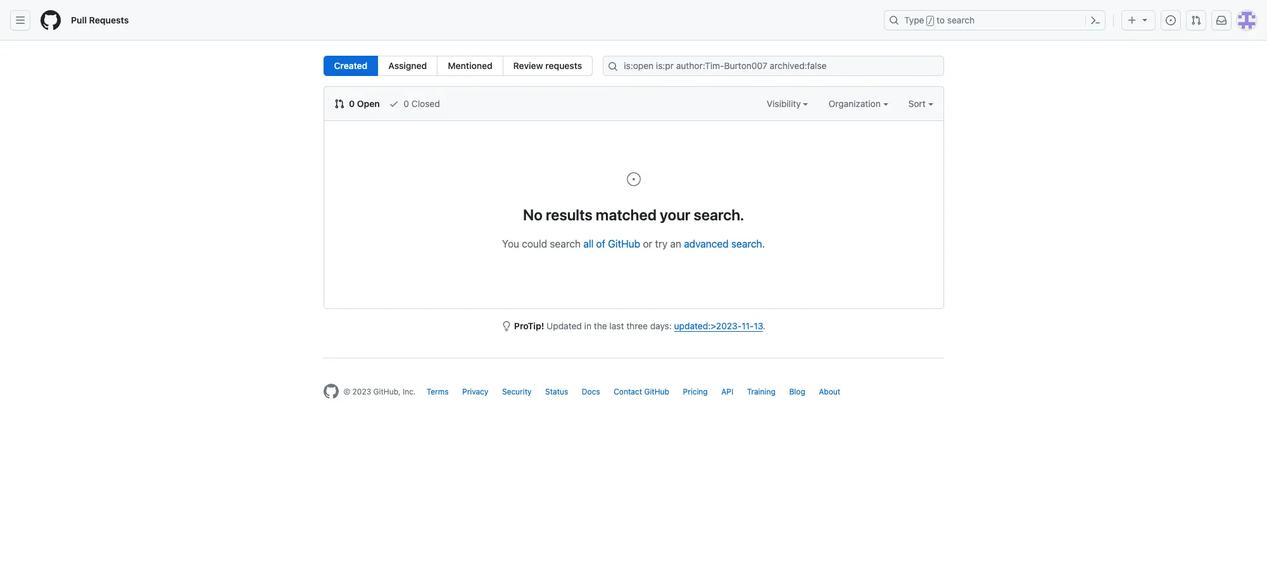 Task type: vqa. For each thing, say whether or not it's contained in the screenshot.
dockerfile.envoy
no



Task type: describe. For each thing, give the bounding box(es) containing it.
in
[[585, 321, 592, 331]]

review requests link
[[503, 56, 593, 76]]

protip!
[[514, 321, 545, 331]]

contact github link
[[614, 387, 670, 397]]

no results matched your search.
[[523, 206, 745, 224]]

security
[[502, 387, 532, 397]]

2 horizontal spatial search
[[948, 15, 975, 25]]

days:
[[651, 321, 672, 331]]

Search all issues text field
[[603, 56, 944, 76]]

try
[[655, 238, 668, 250]]

privacy link
[[463, 387, 489, 397]]

Issues search field
[[603, 56, 944, 76]]

privacy
[[463, 387, 489, 397]]

you could search all of github or try an advanced search .
[[502, 238, 765, 250]]

no
[[523, 206, 543, 224]]

visibility
[[767, 98, 804, 109]]

search.
[[694, 206, 745, 224]]

0 closed link
[[389, 97, 440, 110]]

updated:>2023-11-13 link
[[675, 321, 763, 331]]

footer containing © 2023 github, inc.
[[313, 358, 955, 431]]

© 2023 github, inc.
[[344, 387, 416, 397]]

training
[[748, 387, 776, 397]]

results
[[546, 206, 593, 224]]

an
[[671, 238, 682, 250]]

0 vertical spatial github
[[608, 238, 641, 250]]

requests
[[546, 60, 582, 71]]

1 vertical spatial github
[[645, 387, 670, 397]]

api
[[722, 387, 734, 397]]

git pull request image
[[1192, 15, 1202, 25]]

1 horizontal spatial search
[[732, 238, 763, 250]]

security link
[[502, 387, 532, 397]]

training link
[[748, 387, 776, 397]]

status
[[546, 387, 569, 397]]

terms link
[[427, 387, 449, 397]]

created
[[334, 60, 368, 71]]

search image
[[608, 61, 619, 72]]

github,
[[374, 387, 401, 397]]

requests
[[89, 15, 129, 25]]

about
[[819, 387, 841, 397]]

pricing
[[683, 387, 708, 397]]

closed
[[412, 98, 440, 109]]

notifications image
[[1217, 15, 1227, 25]]

light bulb image
[[502, 321, 512, 331]]

you
[[502, 238, 520, 250]]

terms
[[427, 387, 449, 397]]

updated
[[547, 321, 582, 331]]

created link
[[323, 56, 378, 76]]

protip! updated in the last three days: updated:>2023-11-13 .
[[514, 321, 766, 331]]

13
[[754, 321, 763, 331]]

pricing link
[[683, 387, 708, 397]]

updated:>2023-
[[675, 321, 742, 331]]

git pull request image
[[334, 99, 344, 109]]

all of github link
[[584, 238, 641, 250]]

type
[[905, 15, 925, 25]]

check image
[[389, 99, 399, 109]]

docs link
[[582, 387, 600, 397]]

advanced search link
[[684, 238, 763, 250]]

organization button
[[829, 97, 889, 110]]

0 open
[[347, 98, 380, 109]]

contact
[[614, 387, 643, 397]]

blog link
[[790, 387, 806, 397]]



Task type: locate. For each thing, give the bounding box(es) containing it.
homepage image
[[41, 10, 61, 30], [323, 384, 339, 399]]

1 horizontal spatial 0
[[404, 98, 409, 109]]

issue opened image
[[1167, 15, 1177, 25], [626, 172, 642, 187]]

assigned
[[389, 60, 427, 71]]

plus image
[[1128, 15, 1138, 25]]

search left all
[[550, 238, 581, 250]]

your
[[660, 206, 691, 224]]

11-
[[742, 321, 754, 331]]

could
[[522, 238, 548, 250]]

1 horizontal spatial homepage image
[[323, 384, 339, 399]]

visibility button
[[767, 97, 809, 110]]

pull requests element
[[323, 56, 593, 76]]

homepage image left ©
[[323, 384, 339, 399]]

search down search.
[[732, 238, 763, 250]]

2023
[[353, 387, 371, 397]]

0 horizontal spatial 0
[[349, 98, 355, 109]]

pull requests
[[71, 15, 129, 25]]

footer
[[313, 358, 955, 431]]

github right contact at the bottom of the page
[[645, 387, 670, 397]]

issue opened image left git pull request image
[[1167, 15, 1177, 25]]

0 open link
[[334, 97, 380, 110]]

matched
[[596, 206, 657, 224]]

homepage image left pull
[[41, 10, 61, 30]]

docs
[[582, 387, 600, 397]]

github
[[608, 238, 641, 250], [645, 387, 670, 397]]

. right advanced
[[763, 238, 765, 250]]

1 horizontal spatial issue opened image
[[1167, 15, 1177, 25]]

three
[[627, 321, 648, 331]]

/
[[929, 16, 933, 25]]

of
[[597, 238, 606, 250]]

pull
[[71, 15, 87, 25]]

triangle down image
[[1141, 15, 1151, 25]]

0 horizontal spatial homepage image
[[41, 10, 61, 30]]

sort
[[909, 98, 926, 109]]

0 right git pull request icon in the left of the page
[[349, 98, 355, 109]]

0 right the check icon
[[404, 98, 409, 109]]

review
[[514, 60, 543, 71]]

0 horizontal spatial issue opened image
[[626, 172, 642, 187]]

1 vertical spatial homepage image
[[323, 384, 339, 399]]

2 0 from the left
[[404, 98, 409, 109]]

mentioned
[[448, 60, 493, 71]]

0 for closed
[[404, 98, 409, 109]]

issue opened image up no results matched your search.
[[626, 172, 642, 187]]

©
[[344, 387, 351, 397]]

or
[[643, 238, 653, 250]]

0 for open
[[349, 98, 355, 109]]

1 vertical spatial issue opened image
[[626, 172, 642, 187]]

status link
[[546, 387, 569, 397]]

sort button
[[909, 97, 934, 110]]

0 vertical spatial .
[[763, 238, 765, 250]]

1 horizontal spatial github
[[645, 387, 670, 397]]

.
[[763, 238, 765, 250], [763, 321, 766, 331]]

organization
[[829, 98, 884, 109]]

about link
[[819, 387, 841, 397]]

0 closed
[[402, 98, 440, 109]]

the
[[594, 321, 607, 331]]

1 0 from the left
[[349, 98, 355, 109]]

blog
[[790, 387, 806, 397]]

0 horizontal spatial search
[[550, 238, 581, 250]]

review requests
[[514, 60, 582, 71]]

0 horizontal spatial github
[[608, 238, 641, 250]]

mentioned link
[[437, 56, 504, 76]]

advanced
[[684, 238, 729, 250]]

type / to search
[[905, 15, 975, 25]]

contact github
[[614, 387, 670, 397]]

last
[[610, 321, 624, 331]]

github right of
[[608, 238, 641, 250]]

inc.
[[403, 387, 416, 397]]

search
[[948, 15, 975, 25], [550, 238, 581, 250], [732, 238, 763, 250]]

0 vertical spatial issue opened image
[[1167, 15, 1177, 25]]

0
[[349, 98, 355, 109], [404, 98, 409, 109]]

command palette image
[[1091, 15, 1101, 25]]

. right 11-
[[763, 321, 766, 331]]

api link
[[722, 387, 734, 397]]

all
[[584, 238, 594, 250]]

1 vertical spatial .
[[763, 321, 766, 331]]

open
[[357, 98, 380, 109]]

to
[[937, 15, 945, 25]]

assigned link
[[378, 56, 438, 76]]

0 vertical spatial homepage image
[[41, 10, 61, 30]]

search right to
[[948, 15, 975, 25]]



